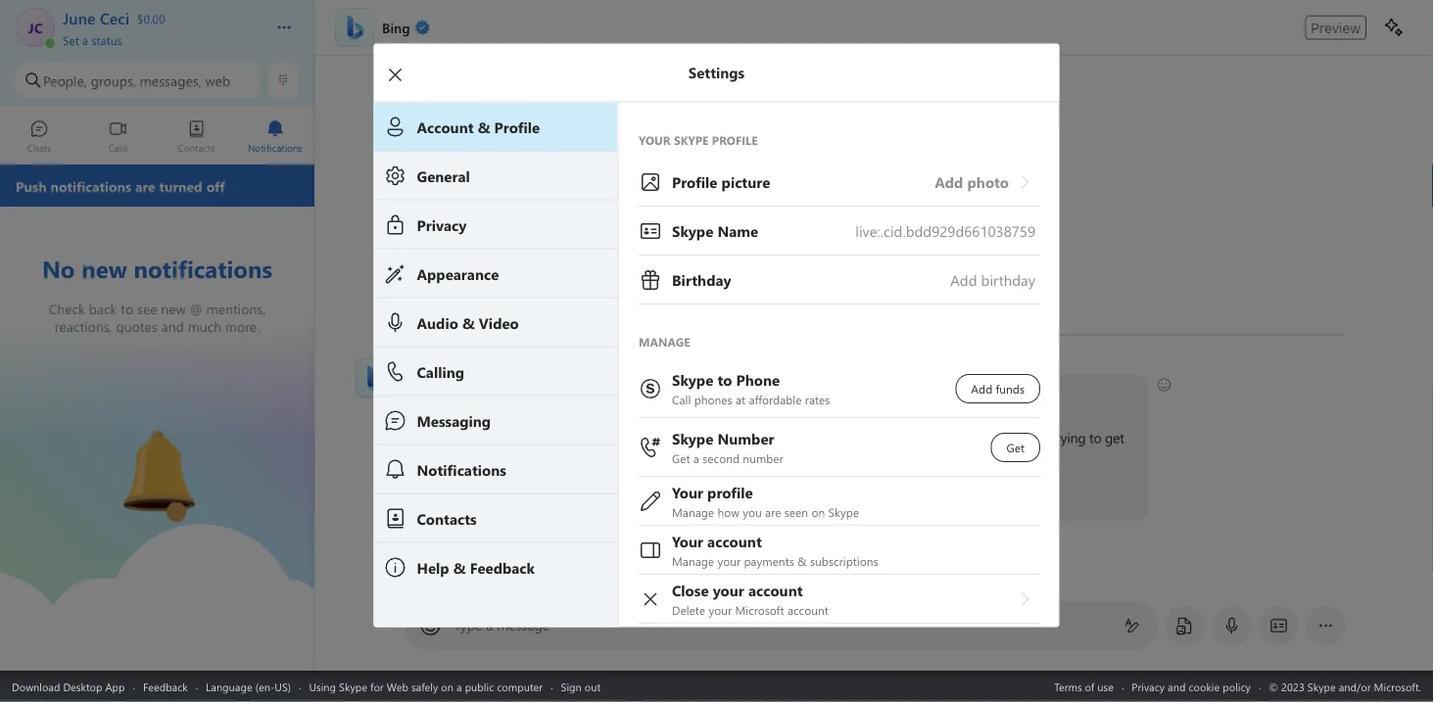 Task type: locate. For each thing, give the bounding box(es) containing it.
i'm right so
[[538, 429, 556, 447]]

a right "type"
[[486, 616, 493, 634]]

sign out link
[[561, 680, 601, 694]]

to
[[1090, 429, 1102, 447], [483, 493, 496, 511], [747, 493, 759, 511]]

1 horizontal spatial just
[[1027, 429, 1048, 447]]

to inside newtopic . and if you want to give me feedback, just report a concern. (openhands)
[[747, 493, 759, 511]]

me!
[[628, 564, 647, 580]]

just left 'trying'
[[1027, 429, 1048, 447]]

me right tell
[[700, 564, 716, 580]]

just left report
[[873, 493, 894, 511]]

me inside newtopic . and if you want to give me feedback, just report a concern. (openhands)
[[791, 493, 809, 511]]

a
[[82, 32, 88, 48], [937, 493, 944, 511], [720, 564, 725, 580], [486, 616, 493, 634], [457, 680, 462, 694]]

bing,
[[404, 358, 430, 373]]

0 horizontal spatial me
[[700, 564, 716, 580]]

groups,
[[91, 71, 136, 89]]

i right can
[[570, 386, 573, 404]]

1 horizontal spatial want
[[715, 493, 743, 511]]

2 i'm from the left
[[538, 429, 556, 447]]

get left mad
[[913, 429, 932, 447]]

(en-
[[255, 680, 275, 694]]

just
[[1027, 429, 1048, 447], [873, 493, 894, 511]]

1 vertical spatial me
[[700, 564, 716, 580]]

learning.
[[583, 429, 633, 447]]

0 horizontal spatial get
[[913, 429, 932, 447]]

a right report
[[937, 493, 944, 511]]

skype
[[339, 680, 367, 694]]

if
[[415, 493, 423, 511]]

0 horizontal spatial i
[[570, 386, 573, 404]]

0 horizontal spatial i'm
[[415, 429, 433, 447]]

you
[[606, 386, 627, 404], [426, 493, 448, 511], [690, 493, 711, 511]]

and
[[651, 493, 675, 511]]

a right set
[[82, 32, 88, 48]]

0 horizontal spatial want
[[451, 493, 480, 511]]

type
[[560, 493, 586, 511]]

what's
[[783, 564, 818, 580]]

sometimes
[[637, 429, 702, 447]]

want left start
[[451, 493, 480, 511]]

to left 'give'
[[747, 493, 759, 511]]

live:.cid.bdd929d661038759 button
[[638, 206, 1040, 255]]

i inside i'm an ai preview, so i'm still learning. sometimes i might say something weird. don't get mad at me, i'm just trying to get better! if you want to start over, type
[[706, 429, 709, 447]]

want inside i'm an ai preview, so i'm still learning. sometimes i might say something weird. don't get mad at me, i'm just trying to get better! if you want to start over, type
[[451, 493, 480, 511]]

terms of use
[[1055, 680, 1114, 694]]

2 want from the left
[[715, 493, 743, 511]]

this
[[444, 386, 464, 404]]

want
[[451, 493, 480, 511], [715, 493, 743, 511]]

i'm
[[415, 429, 433, 447], [538, 429, 556, 447], [1006, 429, 1024, 447]]

want left 'give'
[[715, 493, 743, 511]]

3 i'm from the left
[[1006, 429, 1024, 447]]

me right 'give'
[[791, 493, 809, 511]]

feedback link
[[143, 680, 188, 694]]

1 get from the left
[[913, 429, 932, 447]]

just inside i'm an ai preview, so i'm still learning. sometimes i might say something weird. don't get mad at me, i'm just trying to get better! if you want to start over, type
[[1027, 429, 1048, 447]]

using
[[309, 680, 336, 694]]

sign
[[561, 680, 582, 694]]

weird.
[[840, 429, 874, 447]]

want inside newtopic . and if you want to give me feedback, just report a concern. (openhands)
[[715, 493, 743, 511]]

1 horizontal spatial to
[[747, 493, 759, 511]]

desktop
[[63, 680, 102, 694]]

today heading
[[404, 313, 1345, 348]]

still
[[560, 429, 579, 447]]

feedback,
[[813, 493, 869, 511]]

over,
[[529, 493, 557, 511]]

use
[[1098, 680, 1114, 694]]

0 vertical spatial just
[[1027, 429, 1048, 447]]

at
[[966, 429, 977, 447]]

type a message
[[454, 616, 550, 634]]

inspire me!
[[591, 564, 647, 580]]

Type a message text field
[[455, 616, 1109, 636]]

weather?
[[840, 564, 886, 580]]

i'm left an
[[415, 429, 433, 447]]

2 horizontal spatial i'm
[[1006, 429, 1024, 447]]

get
[[913, 429, 932, 447], [1105, 429, 1125, 447]]

8:21
[[433, 358, 455, 373]]

0 horizontal spatial you
[[426, 493, 448, 511]]

i'm right 'me,'
[[1006, 429, 1024, 447]]

2 horizontal spatial you
[[690, 493, 711, 511]]

0 horizontal spatial just
[[873, 493, 894, 511]]

bell
[[98, 423, 123, 444]]

magic
[[524, 565, 557, 579]]

mad
[[936, 429, 962, 447]]

language (en-us) link
[[206, 680, 291, 694]]

start
[[499, 493, 526, 511]]

a inside newtopic . and if you want to give me feedback, just report a concern. (openhands)
[[937, 493, 944, 511]]

me
[[791, 493, 809, 511], [700, 564, 716, 580]]

help
[[577, 386, 602, 404]]

1 horizontal spatial i'm
[[538, 429, 556, 447]]

bing, 8:21 am
[[404, 358, 476, 373]]

1 vertical spatial just
[[873, 493, 894, 511]]

hey,
[[415, 386, 440, 404]]

0 vertical spatial me
[[791, 493, 809, 511]]

to right 'trying'
[[1090, 429, 1102, 447]]

1 horizontal spatial me
[[791, 493, 809, 511]]

1 horizontal spatial get
[[1105, 429, 1125, 447]]

newtopic . and if you want to give me feedback, just report a concern. (openhands)
[[589, 492, 1076, 511]]

to left start
[[483, 493, 496, 511]]

say
[[751, 429, 770, 447]]

type
[[454, 616, 482, 634]]

1 vertical spatial i
[[706, 429, 709, 447]]

tab list
[[0, 111, 315, 165]]

web
[[387, 680, 408, 694]]

1 want from the left
[[451, 493, 480, 511]]

don't
[[878, 429, 910, 447]]

preview
[[1311, 19, 1361, 36]]

get right 'trying'
[[1105, 429, 1125, 447]]

!
[[508, 386, 511, 404]]

people, groups, messages, web button
[[16, 63, 260, 98]]

i left might at the bottom
[[706, 429, 709, 447]]

1 horizontal spatial i
[[706, 429, 709, 447]]

(openhands)
[[1003, 492, 1076, 510]]

am
[[458, 358, 476, 373]]

concern.
[[948, 493, 997, 511]]

hey, this is bing ! how can i help you today?
[[415, 386, 673, 404]]

messages,
[[140, 71, 202, 89]]



Task type: describe. For each thing, give the bounding box(es) containing it.
i'm an ai preview, so i'm still learning. sometimes i might say something weird. don't get mad at me, i'm just trying to get better! if you want to start over, type
[[415, 429, 1128, 511]]

you inside newtopic . and if you want to give me feedback, just report a concern. (openhands)
[[690, 493, 711, 511]]

just inside newtopic . and if you want to give me feedback, just report a concern. (openhands)
[[873, 493, 894, 511]]

download desktop app
[[12, 680, 125, 694]]

language
[[206, 680, 252, 694]]

something
[[773, 429, 836, 447]]

joke
[[729, 564, 750, 580]]

(smileeyes)
[[675, 384, 740, 402]]

me inside button
[[700, 564, 716, 580]]

us)
[[275, 680, 291, 694]]

you inside i'm an ai preview, so i'm still learning. sometimes i might say something weird. don't get mad at me, i'm just trying to get better! if you want to start over, type
[[426, 493, 448, 511]]

sign out
[[561, 680, 601, 694]]

2 horizontal spatial to
[[1090, 429, 1102, 447]]

privacy and cookie policy link
[[1132, 680, 1251, 694]]

for
[[370, 680, 384, 694]]

0 horizontal spatial to
[[483, 493, 496, 511]]

1 horizontal spatial you
[[606, 386, 627, 404]]

on
[[441, 680, 454, 694]]

live:.cid.bdd929d661038759
[[855, 221, 1035, 241]]

the
[[821, 564, 837, 580]]

preview,
[[470, 429, 518, 447]]

using skype for web safely on a public computer
[[309, 680, 543, 694]]

of
[[1085, 680, 1095, 694]]

can
[[546, 386, 566, 404]]

inspire
[[591, 564, 625, 580]]

what's the weather?
[[783, 564, 886, 580]]

a right on
[[457, 680, 462, 694]]

might
[[713, 429, 747, 447]]

message
[[497, 616, 550, 634]]

2 get from the left
[[1105, 429, 1125, 447]]

is
[[468, 386, 477, 404]]

privacy
[[1132, 680, 1165, 694]]

0 vertical spatial i
[[570, 386, 573, 404]]

what's the weather? button
[[770, 557, 899, 588]]

trying
[[1051, 429, 1086, 447]]

me,
[[981, 429, 1002, 447]]

computer
[[497, 680, 543, 694]]

so
[[521, 429, 535, 447]]

and
[[1168, 680, 1186, 694]]

tell me a joke
[[681, 564, 750, 580]]

app
[[105, 680, 125, 694]]

1 i'm from the left
[[415, 429, 433, 447]]

today?
[[631, 386, 670, 404]]

public
[[465, 680, 494, 694]]

language (en-us)
[[206, 680, 291, 694]]

.
[[645, 493, 648, 511]]

if
[[679, 493, 686, 511]]

feedback
[[143, 680, 188, 694]]

policy
[[1223, 680, 1251, 694]]

discover bing's magic
[[437, 565, 557, 579]]

give
[[763, 493, 787, 511]]

account & profile dialog
[[374, 43, 1089, 673]]

terms
[[1055, 680, 1082, 694]]

set a status button
[[63, 27, 257, 48]]

terms of use link
[[1055, 680, 1114, 694]]

people,
[[43, 71, 87, 89]]

inspire me! button
[[578, 557, 660, 588]]

out
[[585, 680, 601, 694]]

set
[[63, 32, 79, 48]]

privacy and cookie policy
[[1132, 680, 1251, 694]]

tell me a joke button
[[668, 557, 762, 588]]

newtopic
[[589, 493, 645, 511]]

bing's
[[487, 565, 521, 579]]

download desktop app link
[[12, 680, 125, 694]]

tell
[[681, 564, 697, 580]]

cookie
[[1189, 680, 1220, 694]]

an
[[437, 429, 451, 447]]

ai
[[454, 429, 467, 447]]

using skype for web safely on a public computer link
[[309, 680, 543, 694]]

discover
[[437, 565, 484, 579]]

how
[[515, 386, 542, 404]]

better!
[[415, 450, 454, 468]]

report
[[897, 493, 934, 511]]

set a status
[[63, 32, 122, 48]]

bing
[[480, 386, 508, 404]]

status
[[92, 32, 122, 48]]

a left joke
[[720, 564, 725, 580]]



Task type: vqa. For each thing, say whether or not it's contained in the screenshot.
an on the bottom
yes



